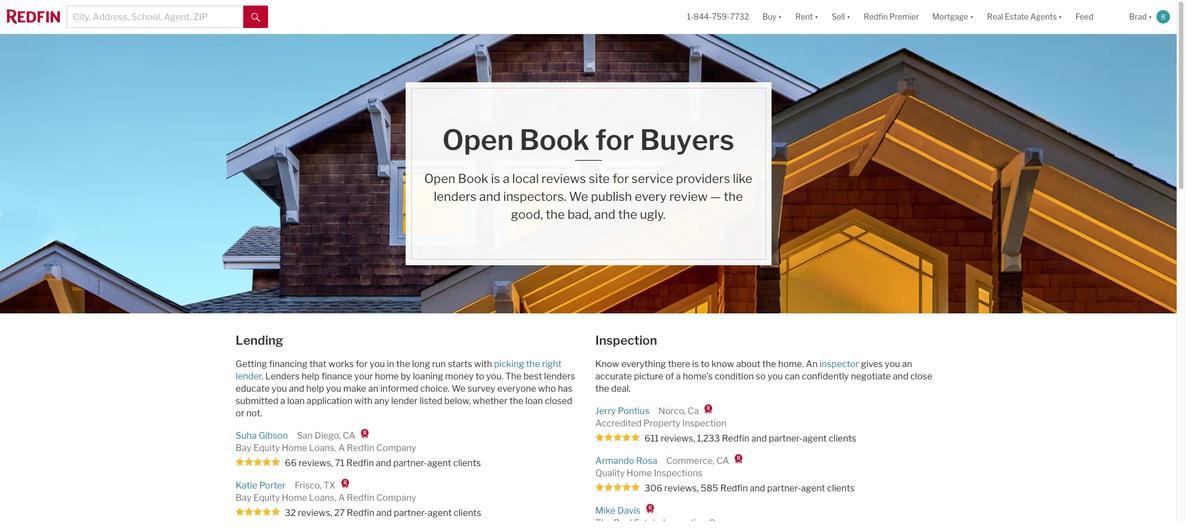 Task type: describe. For each thing, give the bounding box(es) containing it.
sell ▾
[[832, 12, 851, 21]]

redfin right "1,233"
[[722, 433, 750, 444]]

any
[[375, 396, 389, 407]]

the inside picking the right lender
[[527, 359, 540, 370]]

1 vertical spatial is
[[693, 359, 699, 370]]

works
[[329, 359, 354, 370]]

bay for suha gibson
[[236, 443, 252, 454]]

choice.
[[421, 384, 450, 394]]

real estate agents ▾ button
[[981, 0, 1070, 34]]

0 vertical spatial help
[[302, 371, 320, 382]]

jerry pontius link
[[596, 406, 650, 417]]

mike davis link
[[596, 505, 641, 516]]

frisco,
[[295, 480, 322, 491]]

City, Address, School, Agent, ZIP search field
[[67, 6, 244, 28]]

1 vertical spatial help
[[306, 384, 324, 394]]

1 horizontal spatial with
[[475, 359, 493, 370]]

reviews for 66 reviews , 71 redfin and partner-agent clients
[[299, 458, 331, 469]]

rent
[[796, 12, 814, 21]]

27
[[334, 508, 345, 518]]

feed
[[1076, 12, 1094, 21]]

premier
[[890, 12, 920, 21]]

suha
[[236, 431, 257, 441]]

buy ▾
[[763, 12, 783, 21]]

lenders inside open book is a local reviews site for service providers like lenders and inspectors. we publish every review — the good, the bad, and the ugly.
[[434, 189, 477, 204]]

inspector
[[820, 359, 860, 370]]

confidently
[[802, 371, 850, 382]]

844-
[[694, 12, 713, 21]]

rating 5.0 out of 5 element for gibson
[[236, 457, 281, 468]]

book for is
[[458, 171, 489, 186]]

1 vertical spatial ca
[[717, 456, 730, 466]]

equity for gibson
[[254, 443, 280, 454]]

2 loan from the left
[[526, 396, 543, 407]]

0 vertical spatial to
[[701, 359, 710, 370]]

loans, for diego,
[[309, 443, 337, 454]]

about
[[737, 359, 761, 370]]

property
[[644, 418, 681, 429]]

listed
[[420, 396, 443, 407]]

application
[[307, 396, 353, 407]]

, for 32 reviews
[[331, 508, 332, 518]]

gives you an accurate picture of a home's condition so you can confidently negotiate and close the deal.
[[596, 359, 933, 394]]

armando rosa
[[596, 456, 658, 466]]

bad,
[[568, 207, 592, 222]]

to inside . lenders help finance your home by loaning money to you. the best lenders educate you and help you make an informed choice. we survey everyone who has submitted a loan application with any lender listed below, whether the loan closed or not.
[[476, 371, 485, 382]]

katie
[[236, 480, 258, 491]]

partner- for 1,233
[[769, 433, 803, 444]]

▾ inside "link"
[[1059, 12, 1063, 21]]

lending
[[236, 333, 283, 348]]

davis
[[618, 505, 641, 516]]

redfin up 66 reviews , 71 redfin and partner-agent clients
[[347, 443, 375, 454]]

home for 32 reviews , 27 redfin and partner-agent clients
[[282, 493, 307, 503]]

real estate agents ▾
[[988, 12, 1063, 21]]

gibson
[[259, 431, 288, 441]]

san
[[297, 431, 313, 441]]

company for san diego, ca
[[377, 443, 417, 454]]

reviews for 32 reviews , 27 redfin and partner-agent clients
[[298, 508, 331, 518]]

0 vertical spatial ca
[[343, 431, 356, 441]]

bay for katie porter
[[236, 493, 252, 503]]

, for 306 reviews
[[697, 483, 699, 494]]

suha gibson link
[[236, 431, 288, 441]]

, for 66 reviews
[[331, 458, 333, 469]]

reviews for 611 reviews , 1,233 redfin and partner-agent clients
[[661, 433, 694, 444]]

the left bad,
[[546, 207, 565, 222]]

lenders
[[265, 371, 300, 382]]

in
[[387, 359, 395, 370]]

a for tx
[[339, 493, 345, 503]]

you right gives
[[886, 359, 901, 370]]

norco, ca
[[659, 406, 699, 417]]

not.
[[247, 408, 262, 419]]

agent for 611 reviews , 1,233 redfin and partner-agent clients
[[803, 433, 827, 444]]

commerce,
[[667, 456, 715, 466]]

commerce, ca
[[667, 456, 730, 466]]

clients for 1,233 redfin and partner-agent clients
[[829, 433, 857, 444]]

whether
[[473, 396, 508, 407]]

buy
[[763, 12, 777, 21]]

real
[[988, 12, 1004, 21]]

redfin inside button
[[864, 12, 889, 21]]

getting financing that works for you in the long run starts with
[[236, 359, 493, 370]]

the up so
[[763, 359, 777, 370]]

reviews for 306 reviews , 585 redfin and partner-agent clients
[[665, 483, 697, 494]]

open for open book for buyers
[[443, 123, 514, 157]]

know everything there is to know about the home. an inspector
[[596, 359, 860, 370]]

partner- for 71
[[394, 458, 428, 469]]

a for diego,
[[339, 443, 345, 454]]

armando rosa link
[[596, 456, 658, 466]]

0 vertical spatial inspection
[[596, 333, 658, 348]]

agent for 306 reviews , 585 redfin and partner-agent clients
[[802, 483, 826, 494]]

rating 4.8 out of 5 element for quality
[[596, 482, 641, 493]]

585
[[701, 483, 719, 494]]

can
[[785, 371, 800, 382]]

quality home inspections
[[596, 468, 703, 479]]

katie porter
[[236, 480, 286, 491]]

306
[[645, 483, 663, 494]]

sell ▾ button
[[832, 0, 851, 34]]

agent for 66 reviews , 71 redfin and partner-agent clients
[[427, 458, 452, 469]]

▾ for mortgage ▾
[[971, 12, 974, 21]]

submitted
[[236, 396, 279, 407]]

educate
[[236, 384, 270, 394]]

bay equity home loans, a redfin company for diego,
[[236, 443, 417, 454]]

1 horizontal spatial inspection
[[683, 418, 727, 429]]

frisco, tx
[[295, 480, 336, 491]]

1-
[[687, 12, 694, 21]]

32
[[285, 508, 296, 518]]

buy ▾ button
[[756, 0, 789, 34]]

picture
[[634, 371, 664, 382]]

and left inspectors.
[[480, 189, 501, 204]]

mortgage ▾
[[933, 12, 974, 21]]

1-844-759-7732
[[687, 12, 750, 21]]

finance
[[322, 371, 353, 382]]

right
[[542, 359, 562, 370]]

▾ for brad ▾
[[1149, 12, 1153, 21]]

picking the right lender link
[[236, 359, 562, 382]]

for inside open book is a local reviews site for service providers like lenders and inspectors. we publish every review — the good, the bad, and the ugly.
[[613, 171, 629, 186]]

and inside . lenders help finance your home by loaning money to you. the best lenders educate you and help you make an informed choice. we survey everyone who has submitted a loan application with any lender listed below, whether the loan closed or not.
[[289, 384, 305, 394]]

32 reviews , 27 redfin and partner-agent clients
[[285, 508, 482, 518]]

1-844-759-7732 link
[[687, 12, 750, 21]]

redfin up 32 reviews , 27 redfin and partner-agent clients
[[347, 493, 375, 503]]

home
[[375, 371, 399, 382]]

katie porter link
[[236, 480, 286, 491]]

redfin premier button
[[858, 0, 926, 34]]

there
[[668, 359, 691, 370]]

mortgage ▾ button
[[933, 0, 974, 34]]

accurate
[[596, 371, 633, 382]]

inspectors.
[[504, 189, 567, 204]]

everything
[[622, 359, 666, 370]]

the right in
[[397, 359, 410, 370]]

like
[[733, 171, 753, 186]]

by
[[401, 371, 411, 382]]

loans, for tx
[[309, 493, 337, 503]]

the right —
[[724, 189, 743, 204]]

submit search image
[[251, 13, 260, 22]]

partner- for 27
[[394, 508, 428, 518]]



Task type: vqa. For each thing, say whether or not it's contained in the screenshot.
"▾" in Buy ▾ dropdown button
yes



Task type: locate. For each thing, give the bounding box(es) containing it.
agent for 32 reviews , 27 redfin and partner-agent clients
[[428, 508, 452, 518]]

1 vertical spatial open
[[425, 171, 456, 186]]

bay equity home loans, a redfin company down san diego, ca
[[236, 443, 417, 454]]

and left 'close'
[[894, 371, 909, 382]]

an up 'close'
[[903, 359, 913, 370]]

a
[[339, 443, 345, 454], [339, 493, 345, 503]]

you down lenders
[[272, 384, 287, 394]]

1 vertical spatial company
[[377, 493, 417, 503]]

1 vertical spatial lenders
[[544, 371, 576, 382]]

1 horizontal spatial to
[[701, 359, 710, 370]]

is left local
[[491, 171, 501, 186]]

1 vertical spatial a
[[676, 371, 681, 382]]

loans, down san diego, ca
[[309, 443, 337, 454]]

1 vertical spatial we
[[452, 384, 466, 394]]

equity for porter
[[254, 493, 280, 503]]

1 loans, from the top
[[309, 443, 337, 454]]

bay equity home loans, a redfin company down tx
[[236, 493, 417, 503]]

2 a from the top
[[339, 493, 345, 503]]

bay
[[236, 443, 252, 454], [236, 493, 252, 503]]

1 vertical spatial rating 5.0 out of 5 element
[[236, 507, 281, 518]]

0 horizontal spatial book
[[458, 171, 489, 186]]

and right 585 in the right bottom of the page
[[750, 483, 766, 494]]

0 vertical spatial company
[[377, 443, 417, 454]]

inspection up "1,233"
[[683, 418, 727, 429]]

inspection up everything
[[596, 333, 658, 348]]

informed
[[381, 384, 419, 394]]

who
[[539, 384, 556, 394]]

0 vertical spatial rating 5.0 out of 5 element
[[236, 457, 281, 468]]

▾ for sell ▾
[[847, 12, 851, 21]]

porter
[[259, 480, 286, 491]]

.
[[262, 371, 264, 382]]

diego,
[[315, 431, 341, 441]]

equity
[[254, 443, 280, 454], [254, 493, 280, 503]]

rating 5.0 out of 5 element for porter
[[236, 507, 281, 518]]

2 vertical spatial home
[[282, 493, 307, 503]]

rating 5.0 out of 5 element down katie porter on the bottom
[[236, 507, 281, 518]]

an inside gives you an accurate picture of a home's condition so you can confidently negotiate and close the deal.
[[903, 359, 913, 370]]

an inside . lenders help finance your home by loaning money to you. the best lenders educate you and help you make an informed choice. we survey everyone who has submitted a loan application with any lender listed below, whether the loan closed or not.
[[368, 384, 379, 394]]

help down that
[[302, 371, 320, 382]]

1 horizontal spatial ca
[[717, 456, 730, 466]]

1 vertical spatial equity
[[254, 493, 280, 503]]

home's
[[683, 371, 713, 382]]

we down money
[[452, 384, 466, 394]]

condition
[[715, 371, 754, 382]]

of
[[666, 371, 675, 382]]

with down the make
[[355, 396, 373, 407]]

getting
[[236, 359, 267, 370]]

1,233
[[698, 433, 721, 444]]

buy ▾ button
[[763, 0, 783, 34]]

2 bay from the top
[[236, 493, 252, 503]]

to up home's
[[701, 359, 710, 370]]

loan down lenders
[[287, 396, 305, 407]]

to
[[701, 359, 710, 370], [476, 371, 485, 382]]

0 vertical spatial an
[[903, 359, 913, 370]]

0 horizontal spatial lender
[[236, 371, 262, 382]]

lender inside . lenders help finance your home by loaning money to you. the best lenders educate you and help you make an informed choice. we survey everyone who has submitted a loan application with any lender listed below, whether the loan closed or not.
[[391, 396, 418, 407]]

rating 5.0 out of 5 element up "katie porter" link
[[236, 457, 281, 468]]

lender down informed
[[391, 396, 418, 407]]

1 vertical spatial to
[[476, 371, 485, 382]]

loans, down tx
[[309, 493, 337, 503]]

1 bay equity home loans, a redfin company from the top
[[236, 443, 417, 454]]

▾ right buy
[[779, 12, 783, 21]]

5 ▾ from the left
[[1059, 12, 1063, 21]]

redfin right the 27
[[347, 508, 375, 518]]

, left the 71
[[331, 458, 333, 469]]

0 vertical spatial rating 4.8 out of 5 element
[[596, 433, 641, 443]]

1 vertical spatial rating 4.8 out of 5 element
[[596, 482, 641, 493]]

0 horizontal spatial lenders
[[434, 189, 477, 204]]

user photo image
[[1157, 10, 1171, 24]]

and down publish
[[595, 207, 616, 222]]

1 horizontal spatial an
[[903, 359, 913, 370]]

make
[[344, 384, 367, 394]]

that
[[310, 359, 327, 370]]

book left local
[[458, 171, 489, 186]]

6 ▾ from the left
[[1149, 12, 1153, 21]]

redfin premier
[[864, 12, 920, 21]]

▾ right agents
[[1059, 12, 1063, 21]]

0 horizontal spatial ca
[[343, 431, 356, 441]]

2 vertical spatial for
[[356, 359, 368, 370]]

is up home's
[[693, 359, 699, 370]]

book inside open book is a local reviews site for service providers like lenders and inspectors. we publish every review — the good, the bad, and the ugly.
[[458, 171, 489, 186]]

you down finance
[[326, 384, 342, 394]]

bay down suha
[[236, 443, 252, 454]]

armando
[[596, 456, 635, 466]]

feed button
[[1070, 0, 1123, 34]]

3 ▾ from the left
[[847, 12, 851, 21]]

inspections
[[654, 468, 703, 479]]

loaning
[[413, 371, 444, 382]]

equity down suha gibson in the left of the page
[[254, 443, 280, 454]]

611
[[645, 433, 659, 444]]

the down publish
[[619, 207, 638, 222]]

0 horizontal spatial inspection
[[596, 333, 658, 348]]

0 vertical spatial for
[[596, 123, 635, 157]]

1 a from the top
[[339, 443, 345, 454]]

a up the 27
[[339, 493, 345, 503]]

clients for 71 redfin and partner-agent clients
[[454, 458, 481, 469]]

▾ right brad
[[1149, 12, 1153, 21]]

759-
[[712, 12, 730, 21]]

review
[[670, 189, 708, 204]]

for
[[596, 123, 635, 157], [613, 171, 629, 186], [356, 359, 368, 370]]

rating 4.8 out of 5 element for accredited
[[596, 433, 641, 443]]

home
[[282, 443, 307, 454], [627, 468, 652, 479], [282, 493, 307, 503]]

with inside . lenders help finance your home by loaning money to you. the best lenders educate you and help you make an informed choice. we survey everyone who has submitted a loan application with any lender listed below, whether the loan closed or not.
[[355, 396, 373, 407]]

1 horizontal spatial lenders
[[544, 371, 576, 382]]

loan down who
[[526, 396, 543, 407]]

lender down getting
[[236, 371, 262, 382]]

2 company from the top
[[377, 493, 417, 503]]

and down lenders
[[289, 384, 305, 394]]

reviews up frisco, tx
[[299, 458, 331, 469]]

▾ for buy ▾
[[779, 12, 783, 21]]

rating 4.8 out of 5 element down the accredited
[[596, 433, 641, 443]]

to up survey
[[476, 371, 485, 382]]

0 vertical spatial bay
[[236, 443, 252, 454]]

jerry pontius
[[596, 406, 650, 417]]

1 ▾ from the left
[[779, 12, 783, 21]]

1 loan from the left
[[287, 396, 305, 407]]

a up the 71
[[339, 443, 345, 454]]

below,
[[445, 396, 471, 407]]

survey
[[468, 384, 496, 394]]

ugly.
[[640, 207, 666, 222]]

the up best
[[527, 359, 540, 370]]

lenders inside . lenders help finance your home by loaning money to you. the best lenders educate you and help you make an informed choice. we survey everyone who has submitted a loan application with any lender listed below, whether the loan closed or not.
[[544, 371, 576, 382]]

1 vertical spatial an
[[368, 384, 379, 394]]

open inside open book is a local reviews site for service providers like lenders and inspectors. we publish every review — the good, the bad, and the ugly.
[[425, 171, 456, 186]]

suha gibson
[[236, 431, 288, 441]]

with up you.
[[475, 359, 493, 370]]

ca right diego,
[[343, 431, 356, 441]]

0 horizontal spatial a
[[280, 396, 285, 407]]

reviews up inspectors.
[[542, 171, 587, 186]]

book for for
[[520, 123, 590, 157]]

0 horizontal spatial is
[[491, 171, 501, 186]]

we inside . lenders help finance your home by loaning money to you. the best lenders educate you and help you make an informed choice. we survey everyone who has submitted a loan application with any lender listed below, whether the loan closed or not.
[[452, 384, 466, 394]]

home up "66"
[[282, 443, 307, 454]]

1 horizontal spatial we
[[569, 189, 589, 204]]

0 vertical spatial open
[[443, 123, 514, 157]]

2 loans, from the top
[[309, 493, 337, 503]]

rent ▾ button
[[789, 0, 826, 34]]

1 vertical spatial with
[[355, 396, 373, 407]]

you right so
[[768, 371, 784, 382]]

the down accurate
[[596, 384, 610, 394]]

rating 4.8 out of 5 element down quality
[[596, 482, 641, 493]]

buyers
[[640, 123, 735, 157]]

2 rating 4.8 out of 5 element from the top
[[596, 482, 641, 493]]

and up the 306 reviews , 585 redfin and partner-agent clients
[[752, 433, 767, 444]]

1 equity from the top
[[254, 443, 280, 454]]

0 vertical spatial a
[[339, 443, 345, 454]]

open for open book is a local reviews site for service providers like lenders and inspectors. we publish every review — the good, the bad, and the ugly.
[[425, 171, 456, 186]]

home.
[[779, 359, 805, 370]]

book up local
[[520, 123, 590, 157]]

long
[[412, 359, 430, 370]]

▾ for rent ▾
[[815, 12, 819, 21]]

2 rating 5.0 out of 5 element from the top
[[236, 507, 281, 518]]

0 horizontal spatial with
[[355, 396, 373, 407]]

2 bay equity home loans, a redfin company from the top
[[236, 493, 417, 503]]

you left in
[[370, 359, 385, 370]]

home down rosa
[[627, 468, 652, 479]]

for up site
[[596, 123, 635, 157]]

bay equity home loans, a redfin company for tx
[[236, 493, 417, 503]]

4 ▾ from the left
[[971, 12, 974, 21]]

mike
[[596, 505, 616, 516]]

ca down "1,233"
[[717, 456, 730, 466]]

gives
[[862, 359, 884, 370]]

, left the 27
[[331, 508, 332, 518]]

306 reviews , 585 redfin and partner-agent clients
[[645, 483, 855, 494]]

home for 66 reviews , 71 redfin and partner-agent clients
[[282, 443, 307, 454]]

0 vertical spatial a
[[503, 171, 510, 186]]

, left 585 in the right bottom of the page
[[697, 483, 699, 494]]

redfin
[[864, 12, 889, 21], [722, 433, 750, 444], [347, 443, 375, 454], [347, 458, 374, 469], [721, 483, 748, 494], [347, 493, 375, 503], [347, 508, 375, 518]]

real estate agents ▾ link
[[988, 0, 1063, 34]]

partner-
[[769, 433, 803, 444], [394, 458, 428, 469], [768, 483, 802, 494], [394, 508, 428, 518]]

1 rating 5.0 out of 5 element from the top
[[236, 457, 281, 468]]

partner- for 585
[[768, 483, 802, 494]]

providers
[[676, 171, 731, 186]]

0 horizontal spatial an
[[368, 384, 379, 394]]

is
[[491, 171, 501, 186], [693, 359, 699, 370]]

for up publish
[[613, 171, 629, 186]]

site
[[589, 171, 610, 186]]

1 vertical spatial lender
[[391, 396, 418, 407]]

71
[[335, 458, 345, 469]]

company up 32 reviews , 27 redfin and partner-agent clients
[[377, 493, 417, 503]]

a inside . lenders help finance your home by loaning money to you. the best lenders educate you and help you make an informed choice. we survey everyone who has submitted a loan application with any lender listed below, whether the loan closed or not.
[[280, 396, 285, 407]]

we inside open book is a local reviews site for service providers like lenders and inspectors. we publish every review — the good, the bad, and the ugly.
[[569, 189, 589, 204]]

book
[[520, 123, 590, 157], [458, 171, 489, 186]]

1 vertical spatial bay
[[236, 493, 252, 503]]

so
[[756, 371, 766, 382]]

the inside gives you an accurate picture of a home's condition so you can confidently negotiate and close the deal.
[[596, 384, 610, 394]]

0 vertical spatial loans,
[[309, 443, 337, 454]]

you
[[370, 359, 385, 370], [886, 359, 901, 370], [768, 371, 784, 382], [272, 384, 287, 394], [326, 384, 342, 394]]

open book for buyers
[[443, 123, 735, 157]]

1 bay from the top
[[236, 443, 252, 454]]

redfin right 585 in the right bottom of the page
[[721, 483, 748, 494]]

and right the 71
[[376, 458, 392, 469]]

ca
[[688, 406, 699, 417]]

1 vertical spatial inspection
[[683, 418, 727, 429]]

0 horizontal spatial we
[[452, 384, 466, 394]]

a down lenders
[[280, 396, 285, 407]]

a inside open book is a local reviews site for service providers like lenders and inspectors. we publish every review — the good, the bad, and the ugly.
[[503, 171, 510, 186]]

is inside open book is a local reviews site for service providers like lenders and inspectors. we publish every review — the good, the bad, and the ugly.
[[491, 171, 501, 186]]

0 vertical spatial equity
[[254, 443, 280, 454]]

help
[[302, 371, 320, 382], [306, 384, 324, 394]]

1 horizontal spatial lender
[[391, 396, 418, 407]]

clients for 585 redfin and partner-agent clients
[[828, 483, 855, 494]]

0 vertical spatial we
[[569, 189, 589, 204]]

open
[[443, 123, 514, 157], [425, 171, 456, 186]]

and inside gives you an accurate picture of a home's condition so you can confidently negotiate and close the deal.
[[894, 371, 909, 382]]

, left "1,233"
[[694, 433, 696, 444]]

1 horizontal spatial book
[[520, 123, 590, 157]]

inspector link
[[820, 359, 860, 370]]

clients for 27 redfin and partner-agent clients
[[454, 508, 482, 518]]

home up 32
[[282, 493, 307, 503]]

rating 4.8 out of 5 element
[[596, 433, 641, 443], [596, 482, 641, 493]]

every
[[635, 189, 667, 204]]

0 vertical spatial bay equity home loans, a redfin company
[[236, 443, 417, 454]]

1 vertical spatial bay equity home loans, a redfin company
[[236, 493, 417, 503]]

company for frisco, tx
[[377, 493, 417, 503]]

close
[[911, 371, 933, 382]]

0 vertical spatial with
[[475, 359, 493, 370]]

bay down katie
[[236, 493, 252, 503]]

. lenders help finance your home by loaning money to you. the best lenders educate you and help you make an informed choice. we survey everyone who has submitted a loan application with any lender listed below, whether the loan closed or not.
[[236, 371, 576, 419]]

1 horizontal spatial a
[[503, 171, 510, 186]]

for up the your
[[356, 359, 368, 370]]

loans,
[[309, 443, 337, 454], [309, 493, 337, 503]]

0 vertical spatial is
[[491, 171, 501, 186]]

1 vertical spatial home
[[627, 468, 652, 479]]

redfin right the 71
[[347, 458, 374, 469]]

picking
[[494, 359, 525, 370]]

rating 5.0 out of 5 element
[[236, 457, 281, 468], [236, 507, 281, 518]]

0 vertical spatial lenders
[[434, 189, 477, 204]]

0 horizontal spatial to
[[476, 371, 485, 382]]

a right of
[[676, 371, 681, 382]]

publish
[[591, 189, 633, 204]]

the inside . lenders help finance your home by loaning money to you. the best lenders educate you and help you make an informed choice. we survey everyone who has submitted a loan application with any lender listed below, whether the loan closed or not.
[[510, 396, 524, 407]]

the
[[724, 189, 743, 204], [546, 207, 565, 222], [619, 207, 638, 222], [397, 359, 410, 370], [527, 359, 540, 370], [763, 359, 777, 370], [596, 384, 610, 394], [510, 396, 524, 407]]

0 vertical spatial home
[[282, 443, 307, 454]]

equity down porter
[[254, 493, 280, 503]]

0 vertical spatial lender
[[236, 371, 262, 382]]

redfin left premier
[[864, 12, 889, 21]]

your
[[355, 371, 373, 382]]

the down the everyone
[[510, 396, 524, 407]]

and right the 27
[[377, 508, 392, 518]]

pontius
[[618, 406, 650, 417]]

2 ▾ from the left
[[815, 12, 819, 21]]

1 rating 4.8 out of 5 element from the top
[[596, 433, 641, 443]]

you.
[[487, 371, 504, 382]]

clients
[[829, 433, 857, 444], [454, 458, 481, 469], [828, 483, 855, 494], [454, 508, 482, 518]]

an up any
[[368, 384, 379, 394]]

2 equity from the top
[[254, 493, 280, 503]]

▾ right the 'rent'
[[815, 12, 819, 21]]

2 horizontal spatial a
[[676, 371, 681, 382]]

1 company from the top
[[377, 443, 417, 454]]

reviews inside open book is a local reviews site for service providers like lenders and inspectors. we publish every review — the good, the bad, and the ugly.
[[542, 171, 587, 186]]

agents
[[1031, 12, 1058, 21]]

1 vertical spatial loans,
[[309, 493, 337, 503]]

company up 66 reviews , 71 redfin and partner-agent clients
[[377, 443, 417, 454]]

1 vertical spatial for
[[613, 171, 629, 186]]

know
[[712, 359, 735, 370]]

a inside gives you an accurate picture of a home's condition so you can confidently negotiate and close the deal.
[[676, 371, 681, 382]]

tx
[[324, 480, 336, 491]]

lender inside picking the right lender
[[236, 371, 262, 382]]

2 vertical spatial a
[[280, 396, 285, 407]]

reviews right 32
[[298, 508, 331, 518]]

open book is a local reviews site for service providers like lenders and inspectors. we publish every review — the good, the bad, and the ugly.
[[425, 171, 753, 222]]

7732
[[730, 12, 750, 21]]

, for 611 reviews
[[694, 433, 696, 444]]

1 vertical spatial book
[[458, 171, 489, 186]]

a left local
[[503, 171, 510, 186]]

1 horizontal spatial is
[[693, 359, 699, 370]]

or
[[236, 408, 245, 419]]

0 horizontal spatial loan
[[287, 396, 305, 407]]

sell ▾ button
[[826, 0, 858, 34]]

▾ right mortgage
[[971, 12, 974, 21]]

rent ▾
[[796, 12, 819, 21]]

reviews down the property
[[661, 433, 694, 444]]

0 vertical spatial book
[[520, 123, 590, 157]]

1 vertical spatial a
[[339, 493, 345, 503]]

agent
[[803, 433, 827, 444], [427, 458, 452, 469], [802, 483, 826, 494], [428, 508, 452, 518]]

—
[[711, 189, 722, 204]]

1 horizontal spatial loan
[[526, 396, 543, 407]]

help up the application
[[306, 384, 324, 394]]

estate
[[1006, 12, 1029, 21]]

▾ right sell
[[847, 12, 851, 21]]

we up bad,
[[569, 189, 589, 204]]

reviews down inspections
[[665, 483, 697, 494]]



